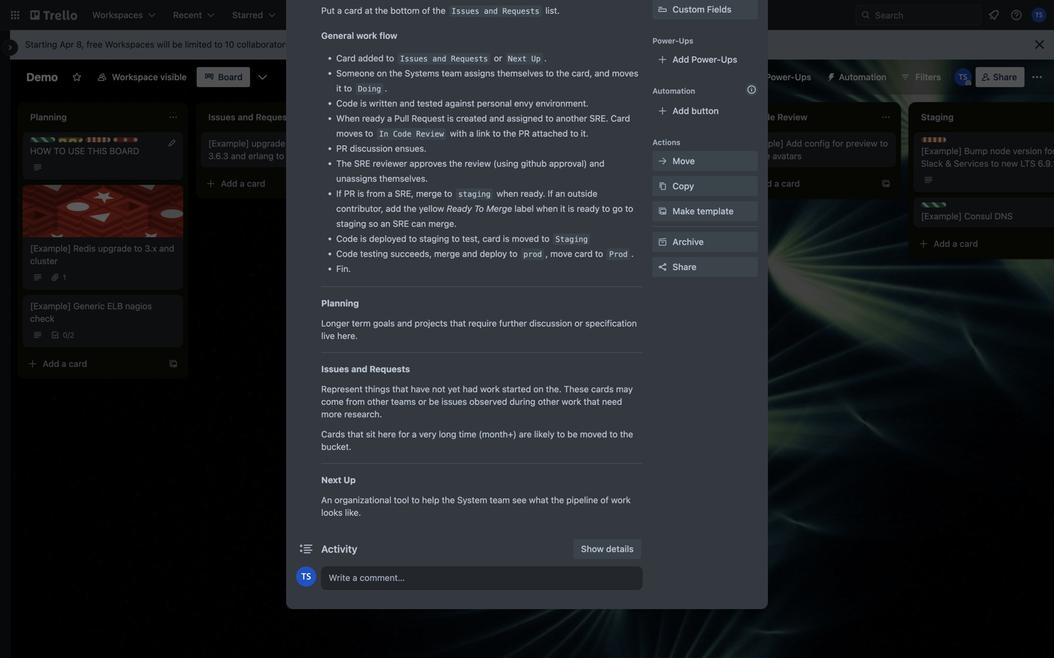 Task type: describe. For each thing, give the bounding box(es) containing it.
[example] for [example] consul dns
[[921, 211, 962, 222]]

0 vertical spatial from
[[367, 189, 385, 199]]

a right sre, on the top of the page
[[418, 196, 423, 206]]

add down 3.6.3
[[221, 179, 237, 189]]

the left card,
[[556, 68, 569, 78]]

to right deploy
[[510, 249, 518, 259]]

Dec 1, 2019 checkbox
[[387, 165, 447, 180]]

0 for 0 / 2
[[63, 331, 68, 340]]

primary element
[[0, 0, 1054, 30]]

yet
[[448, 384, 460, 395]]

[example] consul dns
[[921, 211, 1013, 222]]

/ for 6
[[585, 156, 587, 164]]

from inside represent things that have not yet had work started on the. these cards may come from other teams or be issues observed during other work that need more research.
[[346, 397, 365, 407]]

or inside represent things that have not yet had work started on the. these cards may come from other teams or be issues observed during other work that need more research.
[[418, 397, 427, 407]]

a down "avatars"
[[774, 179, 779, 189]]

someone on the systems team assigns themselves to the card, and moves it to
[[336, 68, 639, 94]]

the right help
[[442, 495, 455, 506]]

teams
[[391, 397, 416, 407]]

code is written and tested against personal envy environment.
[[336, 98, 589, 109]]

prod inside [example] snowplow prod run failed 10/23
[[651, 184, 669, 194]]

to up the ,
[[542, 234, 550, 244]]

and inside when ready a pull request is created and assigned to another sre. card moves to
[[489, 113, 505, 124]]

that up teams
[[392, 384, 408, 395]]

add down handle
[[756, 179, 772, 189]]

0 vertical spatial of
[[422, 5, 430, 16]]

Search field
[[871, 6, 981, 24]]

the right at in the left top of the page
[[375, 5, 388, 16]]

live
[[321, 331, 335, 341]]

term
[[352, 318, 371, 329]]

further
[[499, 318, 527, 329]]

card left at in the left top of the page
[[344, 5, 362, 16]]

[example] for [example] generic elb nagios check
[[30, 301, 71, 312]]

2 vertical spatial requests
[[370, 364, 410, 375]]

[example] for [example] bump node version for slack & services to new lts 6.9.1
[[921, 146, 962, 156]]

6.9.1
[[1038, 158, 1054, 169]]

staging for label when it is ready to go to staging so an sre can merge.
[[336, 219, 366, 229]]

to down someone
[[344, 83, 352, 94]]

to right themselves
[[546, 68, 554, 78]]

with
[[450, 128, 467, 139]]

0 horizontal spatial be
[[172, 39, 183, 50]]

it inside someone on the systems team assigns themselves to the card, and moves it to
[[336, 83, 342, 94]]

color: yellow, title: "ready to merge" element
[[58, 137, 83, 142]]

add a card for create from template… icon for add a card button below 'erlang'
[[221, 179, 265, 189]]

ready to merge
[[447, 204, 512, 214]]

ups inside button
[[795, 72, 811, 82]]

merge inside code is deployed to staging to test, card is moved to staging code testing succeeds, merge and deploy to prod , move card to prod . fin.
[[434, 249, 460, 259]]

workspace visible
[[112, 72, 187, 82]]

written
[[369, 98, 397, 109]]

it inside label when it is ready to go to staging so an sre can merge.
[[560, 204, 566, 214]]

2019
[[425, 168, 443, 177]]

deploy
[[480, 249, 507, 259]]

to left test,
[[452, 234, 460, 244]]

0 vertical spatial tara schultz (taraschultz7) image
[[1032, 8, 1047, 23]]

label
[[515, 204, 534, 214]]

card up deploy
[[483, 234, 501, 244]]

to right rabbitmq
[[327, 138, 335, 149]]

have
[[411, 384, 430, 395]]

a down [example] upgrade rabbitmq to 3.6.3 and erlang to 19.0?
[[240, 179, 245, 189]]

code inside in code review with a link to the pr attached to it.
[[393, 130, 412, 139]]

and inside code is deployed to staging to test, card is moved to staging code testing succeeds, merge and deploy to prod , move card to prod . fin.
[[462, 249, 478, 259]]

card,
[[572, 68, 592, 78]]

add inside [example] add config for preview to handle avatars
[[786, 138, 802, 149]]

[example] bump node version for slack & services to new lts 6.9.1 link
[[921, 145, 1054, 170]]

power-ups inside power-ups button
[[766, 72, 811, 82]]

actions
[[653, 138, 681, 147]]

time
[[459, 430, 477, 440]]

ready
[[447, 204, 472, 214]]

up inside card added to issues and requests or next up .
[[532, 54, 541, 63]]

pr discussion ensues. the sre reviewer approves the review (using github approval) and unassigns themselves.
[[336, 143, 605, 184]]

deployed
[[369, 234, 407, 244]]

bottom
[[391, 5, 420, 16]]

0 vertical spatial merge
[[416, 189, 442, 199]]

a right 'put'
[[337, 5, 342, 16]]

ready inside when ready a pull request is created and assigned to another sre. card moves to
[[362, 113, 385, 124]]

pipeline
[[567, 495, 598, 506]]

2 color: orange, title: "manual deploy steps" element from the left
[[921, 137, 946, 142]]

add a card button up merge.
[[379, 191, 517, 211]]

[example] for [example] redis upgrade to 3.x and cluster
[[30, 243, 71, 254]]

and inside the longer term goals and projects that require further discussion or specification live here.
[[397, 318, 412, 329]]

card inside when ready a pull request is created and assigned to another sre. card moves to
[[611, 113, 630, 124]]

1 vertical spatial ups
[[721, 54, 738, 65]]

against
[[445, 98, 475, 109]]

learn
[[295, 39, 317, 50]]

to right the likely
[[557, 430, 565, 440]]

2 vertical spatial pr
[[344, 189, 355, 199]]

a down outside
[[596, 224, 601, 234]]

to left prod
[[595, 249, 603, 259]]

ready inside label when it is ready to go to staging so an sre can merge.
[[577, 204, 600, 214]]

for for cards that sit here for a very long time (month+) are likely to be moved to the bucket.
[[398, 430, 410, 440]]

add a card button down "[example] consul dns" link
[[914, 234, 1052, 254]]

add up the staging
[[577, 224, 594, 234]]

0 horizontal spatial color: green, title: "verified in staging" element
[[30, 137, 55, 142]]

when ready a pull request is created and assigned to another sre. card moves to
[[336, 113, 630, 139]]

discussion inside 'pr discussion ensues. the sre reviewer approves the review (using github approval) and unassigns themselves.'
[[350, 143, 393, 154]]

the down assigned on the top of the page
[[503, 128, 516, 139]]

ensues.
[[395, 143, 427, 154]]

assigned
[[507, 113, 543, 124]]

a left sre, on the top of the page
[[388, 189, 393, 199]]

add a card button down the go
[[557, 219, 695, 239]]

and inside '[example] redis upgrade to 3.x and cluster'
[[159, 243, 174, 254]]

[example] generic elb nagios check link
[[30, 300, 176, 325]]

create from template… image for add a card button underneath the go
[[703, 224, 713, 234]]

that down cards at bottom
[[584, 397, 600, 407]]

board
[[218, 72, 243, 82]]

19.0?
[[287, 151, 308, 161]]

[example] redis upgrade to 3.x and cluster
[[30, 243, 174, 266]]

card down 'erlang'
[[247, 179, 265, 189]]

failed
[[687, 184, 710, 194]]

1 vertical spatial color: green, title: "verified in staging" element
[[921, 203, 946, 208]]

a inside cards that sit here for a very long time (month+) are likely to be moved to the bucket.
[[412, 430, 417, 440]]

sre,
[[395, 189, 414, 199]]

to left it.
[[570, 128, 579, 139]]

and inside 'pr discussion ensues. the sre reviewer approves the review (using github approval) and unassigns themselves.'
[[590, 158, 605, 169]]

custom fields
[[673, 4, 732, 14]]

add a card button down "avatars"
[[736, 174, 874, 194]]

outside
[[568, 189, 598, 199]]

0 vertical spatial more
[[320, 39, 341, 50]]

0 horizontal spatial tara schultz (taraschultz7) image
[[296, 567, 316, 587]]

work left flow
[[356, 30, 377, 41]]

tool
[[394, 495, 409, 506]]

add a card down "avatars"
[[756, 179, 800, 189]]

a left link
[[469, 128, 474, 139]]

add a card for create from template… icon associated with add a card button under 2
[[43, 359, 87, 369]]

issues inside put a card at the bottom of the issues and requests list.
[[452, 7, 479, 16]]

request
[[412, 113, 445, 124]]

next up
[[321, 475, 356, 486]]

is up "testing"
[[360, 234, 367, 244]]

to left 10
[[214, 39, 223, 50]]

a inside when ready a pull request is created and assigned to another sre. card moves to
[[387, 113, 392, 124]]

be inside cards that sit here for a very long time (month+) are likely to be moved to the bucket.
[[568, 430, 578, 440]]

review
[[465, 158, 491, 169]]

3
[[482, 168, 487, 177]]

discussion inside the longer term goals and projects that require further discussion or specification live here.
[[529, 318, 572, 329]]

issues inside card added to issues and requests or next up .
[[400, 54, 428, 63]]

3 / 4
[[482, 168, 494, 177]]

ids
[[488, 151, 501, 161]]

card down the staging
[[575, 249, 593, 259]]

for inside [example] add config for preview to handle avatars
[[833, 138, 844, 149]]

starting apr 8, free workspaces will be limited to 10 collaborators. learn more about collaborator limits
[[25, 39, 441, 50]]

is inside label when it is ready to go to staging so an sre can merge.
[[568, 204, 575, 214]]

doing
[[358, 84, 381, 94]]

ebs/snapshot
[[387, 151, 443, 161]]

share for share "button" to the bottom
[[673, 262, 697, 272]]

an inside label when it is ready to go to staging so an sre can merge.
[[381, 219, 390, 229]]

to down the collaborator
[[386, 53, 394, 63]]

may
[[616, 384, 633, 395]]

that inside the longer term goals and projects that require further discussion or specification live here.
[[450, 318, 466, 329]]

attached
[[532, 128, 568, 139]]

long
[[439, 430, 456, 440]]

and up represent
[[351, 364, 368, 375]]

0 horizontal spatial power-ups
[[653, 36, 694, 45]]

[example] for [example] upgrade rabbitmq to 3.6.3 and erlang to 19.0?
[[208, 138, 249, 149]]

0 vertical spatial ups
[[679, 36, 694, 45]]

add a card for create from template… icon associated with add a card button on top of merge.
[[399, 196, 444, 206]]

started
[[502, 384, 531, 395]]

to up attached
[[546, 113, 554, 124]]

and inside put a card at the bottom of the issues and requests list.
[[484, 7, 498, 16]]

to left in
[[365, 128, 373, 139]]

add down "[example] consul dns"
[[934, 239, 950, 249]]

node
[[990, 146, 1011, 156]]

4
[[489, 168, 494, 177]]

is up the contributor,
[[358, 189, 364, 199]]

1 other from the left
[[367, 397, 389, 407]]

sre inside label when it is ready to go to staging so an sre can merge.
[[393, 219, 409, 229]]

demo
[[26, 70, 58, 84]]

card down 2
[[69, 359, 87, 369]]

the
[[336, 158, 352, 169]]

,
[[546, 249, 548, 259]]

to inside '[example] redis upgrade to 3.x and cluster'
[[134, 243, 142, 254]]

to inside [example] add config for preview to handle avatars
[[880, 138, 888, 149]]

collaborator
[[369, 39, 417, 50]]

moved inside code is deployed to staging to test, card is moved to staging code testing succeeds, merge and deploy to prod , move card to prod . fin.
[[512, 234, 539, 244]]

0 vertical spatial pr
[[519, 128, 530, 139]]

added
[[358, 53, 384, 63]]

is up deploy
[[503, 234, 510, 244]]

things
[[365, 384, 390, 395]]

1 horizontal spatial share button
[[976, 67, 1025, 87]]

likely
[[534, 430, 555, 440]]

link
[[476, 128, 490, 139]]

/ for 2
[[68, 331, 70, 340]]

[example] redis upgrade to 3.x and cluster link
[[30, 243, 176, 268]]

[example] for [example] snowplow prod run failed 10/23
[[565, 184, 606, 194]]

card down "[example] consul dns"
[[960, 239, 978, 249]]

add left the button
[[673, 106, 689, 116]]

0 horizontal spatial automation
[[653, 87, 695, 95]]

list.
[[546, 5, 560, 16]]

to right link
[[493, 128, 501, 139]]

help
[[422, 495, 439, 506]]

services
[[954, 158, 989, 169]]

card down "avatars"
[[782, 179, 800, 189]]

on inside represent things that have not yet had work started on the. these cards may come from other teams or be issues observed during other work that need more research.
[[534, 384, 544, 395]]

to
[[54, 146, 66, 156]]

the inside 'pr discussion ensues. the sre reviewer approves the review (using github approval) and unassigns themselves.'
[[449, 158, 462, 169]]

prod inside code is deployed to staging to test, card is moved to staging code testing succeeds, merge and deploy to prod , move card to prod . fin.
[[524, 250, 542, 259]]

work inside "an organizational tool to help the system team see what the pipeline of work looks like."
[[611, 495, 631, 506]]

how
[[30, 146, 51, 156]]

open information menu image
[[1010, 9, 1023, 21]]

succeeds,
[[391, 249, 432, 259]]

1 vertical spatial next
[[321, 475, 342, 486]]

consul
[[964, 211, 992, 222]]

to down the need
[[610, 430, 618, 440]]

ready.
[[521, 189, 545, 199]]

1 vertical spatial tara schultz (taraschultz7) image
[[954, 68, 972, 86]]

cluster
[[30, 256, 58, 266]]

to inside [example] migrate to longer ebs/snapshot resources ids
[[463, 138, 471, 149]]

1 horizontal spatial or
[[494, 53, 502, 63]]

team inside someone on the systems team assigns themselves to the card, and moves it to
[[442, 68, 462, 78]]

add a card button down 'erlang'
[[201, 174, 339, 194]]

0 horizontal spatial .
[[385, 83, 387, 94]]

elb
[[107, 301, 123, 312]]

if inside when ready. if an outside contributor, add the yellow
[[548, 189, 553, 199]]

moves inside someone on the systems team assigns themselves to the card, and moves it to
[[612, 68, 639, 78]]

share for the right share "button"
[[993, 72, 1017, 82]]

config
[[805, 138, 830, 149]]

switch to… image
[[9, 9, 21, 21]]

board link
[[197, 67, 250, 87]]

a down "0 / 2"
[[62, 359, 66, 369]]

0 for 0 / 6
[[580, 156, 585, 164]]

nagios
[[125, 301, 152, 312]]

an inside when ready. if an outside contributor, add the yellow
[[556, 189, 565, 199]]

the right what
[[551, 495, 564, 506]]

sit
[[366, 430, 376, 440]]

on inside someone on the systems team assigns themselves to the card, and moves it to
[[377, 68, 387, 78]]



Task type: locate. For each thing, give the bounding box(es) containing it.
0 vertical spatial sm image
[[822, 67, 839, 85]]

if
[[336, 189, 342, 199], [548, 189, 553, 199]]

0 horizontal spatial moved
[[512, 234, 539, 244]]

create from template… image for add a card button below 'erlang'
[[346, 179, 356, 189]]

staging
[[458, 190, 491, 199], [336, 219, 366, 229], [419, 234, 449, 244]]

longer
[[321, 318, 350, 329]]

other down things
[[367, 397, 389, 407]]

work down these
[[562, 397, 581, 407]]

1 vertical spatial up
[[344, 475, 356, 486]]

[example] inside [example] migrate to longer ebs/snapshot resources ids
[[387, 138, 427, 149]]

add
[[673, 54, 689, 65], [673, 106, 689, 116], [786, 138, 802, 149], [221, 179, 237, 189], [756, 179, 772, 189], [399, 196, 416, 206], [577, 224, 594, 234], [934, 239, 950, 249], [43, 359, 59, 369]]

[example] for [example] migrate to longer ebs/snapshot resources ids
[[387, 138, 427, 149]]

be down 'not'
[[429, 397, 439, 407]]

and down personal
[[489, 113, 505, 124]]

issues
[[442, 397, 467, 407]]

archive
[[673, 237, 704, 247]]

sm image for make template
[[656, 205, 669, 218]]

1 horizontal spatial color: green, title: "verified in staging" element
[[921, 203, 946, 208]]

1 horizontal spatial issues
[[400, 54, 428, 63]]

looks
[[321, 508, 343, 518]]

0 notifications image
[[987, 8, 1002, 23]]

color: orange, title: "manual deploy steps" element up slack
[[921, 137, 946, 142]]

2 other from the left
[[538, 397, 559, 407]]

to up ready
[[444, 189, 452, 199]]

staging inside label when it is ready to go to staging so an sre can merge.
[[336, 219, 366, 229]]

3.6.3
[[208, 151, 229, 161]]

it.
[[581, 128, 589, 139]]

[example] inside [example] upgrade rabbitmq to 3.6.3 and erlang to 19.0?
[[208, 138, 249, 149]]

. down primary element
[[544, 53, 547, 63]]

moved inside cards that sit here for a very long time (month+) are likely to be moved to the bucket.
[[580, 430, 607, 440]]

1 vertical spatial of
[[601, 495, 609, 506]]

0 horizontal spatial or
[[418, 397, 427, 407]]

on
[[377, 68, 387, 78], [534, 384, 544, 395]]

1 horizontal spatial moves
[[612, 68, 639, 78]]

that left require
[[450, 318, 466, 329]]

[example] add config for preview to handle avatars
[[743, 138, 888, 161]]

create from template… image
[[346, 179, 356, 189], [525, 196, 535, 206], [703, 224, 713, 234], [168, 359, 178, 369]]

[example] for [example] add config for preview to handle avatars
[[743, 138, 784, 149]]

card right 'sre.'
[[611, 113, 630, 124]]

1 vertical spatial sre
[[393, 219, 409, 229]]

prod
[[609, 250, 628, 259]]

0 vertical spatial sre
[[354, 158, 371, 169]]

0 horizontal spatial ready
[[362, 113, 385, 124]]

bump
[[964, 146, 988, 156]]

approves
[[410, 158, 447, 169]]

workspace visible button
[[89, 67, 194, 87]]

2 vertical spatial or
[[418, 397, 427, 407]]

label when it is ready to go to staging so an sre can merge.
[[336, 204, 633, 229]]

the inside when ready. if an outside contributor, add the yellow
[[404, 204, 417, 214]]

filters
[[916, 72, 941, 82]]

on left the.
[[534, 384, 544, 395]]

1 vertical spatial on
[[534, 384, 544, 395]]

another
[[556, 113, 587, 124]]

0 vertical spatial card
[[336, 53, 356, 63]]

if down unassigns
[[336, 189, 342, 199]]

1 vertical spatial be
[[429, 397, 439, 407]]

an left outside
[[556, 189, 565, 199]]

ups left automation button
[[795, 72, 811, 82]]

1 vertical spatial power-
[[692, 54, 721, 65]]

[example] inside [example] snowplow prod run failed 10/23
[[565, 184, 606, 194]]

sm image for move
[[656, 155, 669, 168]]

research.
[[344, 409, 382, 420]]

test,
[[462, 234, 480, 244]]

sm image
[[822, 67, 839, 85], [656, 180, 669, 193], [656, 236, 669, 249]]

moved down the need
[[580, 430, 607, 440]]

(month+)
[[479, 430, 517, 440]]

2 horizontal spatial .
[[631, 249, 634, 259]]

requests inside card added to issues and requests or next up .
[[451, 54, 488, 63]]

1 horizontal spatial be
[[429, 397, 439, 407]]

1 horizontal spatial when
[[536, 204, 558, 214]]

fields
[[707, 4, 732, 14]]

0 vertical spatial sm image
[[656, 155, 669, 168]]

sre up unassigns
[[354, 158, 371, 169]]

staging for if pr is from a sre, merge to staging
[[458, 190, 491, 199]]

color: green, title: "verified in staging" element
[[30, 137, 55, 142], [921, 203, 946, 208]]

merge down merge.
[[434, 249, 460, 259]]

sm image right power-ups button
[[822, 67, 839, 85]]

0 horizontal spatial for
[[398, 430, 410, 440]]

1 vertical spatial power-ups
[[766, 72, 811, 82]]

and up pull
[[400, 98, 415, 109]]

workspaces
[[105, 39, 155, 50]]

staging up to
[[458, 190, 491, 199]]

1 vertical spatial share button
[[653, 257, 758, 277]]

it down someone
[[336, 83, 342, 94]]

10/23
[[565, 196, 587, 206]]

can
[[412, 219, 426, 229]]

and inside someone on the systems team assigns themselves to the card, and moves it to
[[595, 68, 610, 78]]

cards
[[321, 430, 345, 440]]

that left sit
[[348, 430, 364, 440]]

specification
[[585, 318, 637, 329]]

0 vertical spatial moved
[[512, 234, 539, 244]]

merge
[[416, 189, 442, 199], [434, 249, 460, 259]]

avatars
[[773, 151, 802, 161]]

1 horizontal spatial tara schultz (taraschultz7) image
[[954, 68, 972, 86]]

team inside "an organizational tool to help the system team see what the pipeline of work looks like."
[[490, 495, 510, 506]]

2 horizontal spatial power-
[[766, 72, 795, 82]]

staging inside if pr is from a sre, merge to staging
[[458, 190, 491, 199]]

require
[[468, 318, 497, 329]]

or down have
[[418, 397, 427, 407]]

represent things that have not yet had work started on the. these cards may come from other teams or be issues observed during other work that need more research.
[[321, 384, 633, 420]]

make
[[673, 206, 695, 217]]

1 horizontal spatial from
[[367, 189, 385, 199]]

1 horizontal spatial team
[[490, 495, 510, 506]]

1 vertical spatial automation
[[653, 87, 695, 95]]

sm image left the make
[[656, 205, 669, 218]]

1 vertical spatial /
[[487, 168, 489, 177]]

it up the staging
[[560, 204, 566, 214]]

1 horizontal spatial moved
[[580, 430, 607, 440]]

0 horizontal spatial prod
[[524, 250, 542, 259]]

from up research.
[[346, 397, 365, 407]]

testing
[[360, 249, 388, 259]]

staging inside code is deployed to staging to test, card is moved to staging code testing succeeds, merge and deploy to prod , move card to prod . fin.
[[419, 234, 449, 244]]

are
[[519, 430, 532, 440]]

erlang
[[248, 151, 274, 161]]

when ready. if an outside contributor, add the yellow
[[336, 189, 598, 214]]

1 horizontal spatial automation
[[839, 72, 887, 82]]

[example]
[[208, 138, 249, 149], [387, 138, 427, 149], [565, 138, 606, 149], [743, 138, 784, 149], [921, 146, 962, 156], [565, 184, 606, 194], [921, 211, 962, 222], [30, 243, 71, 254], [30, 301, 71, 312]]

create from template… image
[[881, 179, 891, 189]]

or left the specification
[[575, 318, 583, 329]]

0 vertical spatial moves
[[612, 68, 639, 78]]

for right config
[[833, 138, 844, 149]]

reviewer
[[373, 158, 407, 169]]

[example] inside '[example] redis upgrade to 3.x and cluster'
[[30, 243, 71, 254]]

sm image for copy
[[656, 180, 669, 193]]

or
[[494, 53, 502, 63], [575, 318, 583, 329], [418, 397, 427, 407]]

1 horizontal spatial color: orange, title: "manual deploy steps" element
[[921, 137, 946, 142]]

moves inside when ready a pull request is created and assigned to another sre. card moves to
[[336, 128, 363, 139]]

automation left filters "button"
[[839, 72, 887, 82]]

to inside [example] bump node version for slack & services to new lts 6.9.1
[[991, 158, 999, 169]]

1 horizontal spatial share
[[993, 72, 1017, 82]]

requests inside put a card at the bottom of the issues and requests list.
[[503, 7, 540, 16]]

ups up add power-ups
[[679, 36, 694, 45]]

1 horizontal spatial discussion
[[529, 318, 572, 329]]

1 horizontal spatial it
[[560, 204, 566, 214]]

[example] for [example] websocket service
[[565, 138, 606, 149]]

the right bottom
[[433, 5, 446, 16]]

be inside represent things that have not yet had work started on the. these cards may come from other teams or be issues observed during other work that need more research.
[[429, 397, 439, 407]]

discussion right further
[[529, 318, 572, 329]]

requests up assigns
[[451, 54, 488, 63]]

0 horizontal spatial it
[[336, 83, 342, 94]]

0 vertical spatial it
[[336, 83, 342, 94]]

1 horizontal spatial of
[[601, 495, 609, 506]]

0 horizontal spatial discussion
[[350, 143, 393, 154]]

copy
[[673, 181, 694, 191]]

1 if from the left
[[336, 189, 342, 199]]

1 vertical spatial discussion
[[529, 318, 572, 329]]

2 vertical spatial tara schultz (taraschultz7) image
[[296, 567, 316, 587]]

for inside cards that sit here for a very long time (month+) are likely to be moved to the bucket.
[[398, 430, 410, 440]]

0 vertical spatial .
[[544, 53, 547, 63]]

1 sm image from the top
[[656, 155, 669, 168]]

sm image inside move link
[[656, 155, 669, 168]]

ready down outside
[[577, 204, 600, 214]]

code is deployed to staging to test, card is moved to staging code testing succeeds, merge and deploy to prod , move card to prod . fin.
[[336, 234, 634, 274]]

0 vertical spatial 0
[[580, 156, 585, 164]]

pr up the
[[336, 143, 348, 154]]

sm image inside automation button
[[822, 67, 839, 85]]

when inside label when it is ready to go to staging so an sre can merge.
[[536, 204, 558, 214]]

for inside [example] bump node version for slack & services to new lts 6.9.1
[[1045, 146, 1054, 156]]

and right 3.6.3
[[231, 151, 246, 161]]

unassigns
[[336, 174, 377, 184]]

archive link
[[653, 232, 758, 252]]

2 vertical spatial /
[[68, 331, 70, 340]]

sm image for archive
[[656, 236, 669, 249]]

add a card button down 2
[[23, 354, 161, 374]]

systems
[[405, 68, 439, 78]]

2 if from the left
[[548, 189, 553, 199]]

0 horizontal spatial card
[[336, 53, 356, 63]]

color: red, title: "unshippable!" element
[[113, 137, 173, 147]]

2 horizontal spatial /
[[585, 156, 587, 164]]

sm image inside the copy link
[[656, 180, 669, 193]]

1 vertical spatial card
[[611, 113, 630, 124]]

[example] up ebs/snapshot
[[387, 138, 427, 149]]

is inside when ready a pull request is created and assigned to another sre. card moves to
[[447, 113, 454, 124]]

1 vertical spatial moves
[[336, 128, 363, 139]]

0 vertical spatial when
[[497, 189, 518, 199]]

search image
[[861, 10, 871, 20]]

add a card down "[example] consul dns"
[[934, 239, 978, 249]]

sm image inside make template link
[[656, 205, 669, 218]]

[example] up 10/23
[[565, 184, 606, 194]]

. inside code is deployed to staging to test, card is moved to staging code testing succeeds, merge and deploy to prod , move card to prod . fin.
[[631, 249, 634, 259]]

here.
[[337, 331, 358, 341]]

issues up represent
[[321, 364, 349, 375]]

pr inside 'pr discussion ensues. the sre reviewer approves the review (using github approval) and unassigns themselves.'
[[336, 143, 348, 154]]

cards
[[591, 384, 614, 395]]

0 horizontal spatial power-
[[653, 36, 679, 45]]

[example] snowplow prod run failed 10/23
[[565, 184, 710, 206]]

issues and requests
[[321, 364, 410, 375]]

0 horizontal spatial color: orange, title: "manual deploy steps" element
[[85, 137, 110, 142]]

requests up things
[[370, 364, 410, 375]]

created
[[456, 113, 487, 124]]

custom
[[673, 4, 705, 14]]

sre inside 'pr discussion ensues. the sre reviewer approves the review (using github approval) and unassigns themselves.'
[[354, 158, 371, 169]]

create button
[[364, 5, 406, 25]]

0 vertical spatial an
[[556, 189, 565, 199]]

1 vertical spatial merge
[[434, 249, 460, 259]]

sm image
[[656, 155, 669, 168], [656, 205, 669, 218]]

1 vertical spatial team
[[490, 495, 510, 506]]

1 horizontal spatial requests
[[451, 54, 488, 63]]

add down the themselves.
[[399, 196, 416, 206]]

2 sm image from the top
[[656, 205, 669, 218]]

work up observed
[[480, 384, 500, 395]]

[example] up 3.6.3
[[208, 138, 249, 149]]

color: orange, title: "manual deploy steps" element up 'this'
[[85, 137, 110, 142]]

add a card for create from template… icon related to add a card button underneath the go
[[577, 224, 622, 234]]

1 vertical spatial staging
[[336, 219, 366, 229]]

2 horizontal spatial issues
[[452, 7, 479, 16]]

star or unstar board image
[[72, 72, 82, 82]]

upgrade inside '[example] redis upgrade to 3.x and cluster'
[[98, 243, 132, 254]]

1 vertical spatial .
[[385, 83, 387, 94]]

is down outside
[[568, 204, 575, 214]]

sm image left run
[[656, 180, 669, 193]]

more right learn
[[320, 39, 341, 50]]

power- inside button
[[766, 72, 795, 82]]

to left the go
[[602, 204, 610, 214]]

team left see
[[490, 495, 510, 506]]

the left "review"
[[449, 158, 462, 169]]

1 horizontal spatial for
[[833, 138, 844, 149]]

Write a comment text field
[[321, 567, 643, 590]]

team down card added to issues and requests or next up .
[[442, 68, 462, 78]]

websocket
[[608, 138, 652, 149]]

other down the.
[[538, 397, 559, 407]]

3.x
[[145, 243, 157, 254]]

Board name text field
[[20, 67, 64, 87]]

pr down assigned on the top of the page
[[519, 128, 530, 139]]

/ for 4
[[487, 168, 489, 177]]

1 vertical spatial issues
[[400, 54, 428, 63]]

add down custom
[[673, 54, 689, 65]]

1 vertical spatial upgrade
[[98, 243, 132, 254]]

1 horizontal spatial /
[[487, 168, 489, 177]]

[example] consul dns link
[[921, 210, 1054, 223]]

1 vertical spatial it
[[560, 204, 566, 214]]

1 vertical spatial more
[[321, 409, 342, 420]]

approval)
[[549, 158, 587, 169]]

2 horizontal spatial staging
[[458, 190, 491, 199]]

ready
[[362, 113, 385, 124], [577, 204, 600, 214]]

or inside the longer term goals and projects that require further discussion or specification live here.
[[575, 318, 583, 329]]

upgrade right redis
[[98, 243, 132, 254]]

card up merge.
[[425, 196, 444, 206]]

add power-ups link
[[653, 50, 758, 70]]

0 horizontal spatial sre
[[354, 158, 371, 169]]

automation inside button
[[839, 72, 887, 82]]

when inside when ready. if an outside contributor, add the yellow
[[497, 189, 518, 199]]

and left 'list.'
[[484, 7, 498, 16]]

6
[[587, 156, 592, 164]]

add down check
[[43, 359, 59, 369]]

when up 'merge'
[[497, 189, 518, 199]]

1 color: orange, title: "manual deploy steps" element from the left
[[85, 137, 110, 142]]

dec 1, 2019
[[402, 168, 443, 177]]

0 vertical spatial power-ups
[[653, 36, 694, 45]]

an right so on the top left
[[381, 219, 390, 229]]

next inside card added to issues and requests or next up .
[[508, 54, 527, 63]]

color: green, title: "verified in staging" element up "[example] consul dns"
[[921, 203, 946, 208]]

1
[[63, 273, 66, 282]]

the left systems
[[389, 68, 402, 78]]

create from template… image for add a card button under 2
[[168, 359, 178, 369]]

.
[[544, 53, 547, 63], [385, 83, 387, 94], [631, 249, 634, 259]]

and inside card added to issues and requests or next up .
[[433, 54, 446, 63]]

2 vertical spatial sm image
[[656, 236, 669, 249]]

0 vertical spatial team
[[442, 68, 462, 78]]

work
[[356, 30, 377, 41], [480, 384, 500, 395], [562, 397, 581, 407], [611, 495, 631, 506]]

free
[[86, 39, 103, 50]]

customize views image
[[257, 71, 269, 83]]

so
[[369, 219, 378, 229]]

prod left the ,
[[524, 250, 542, 259]]

[example] inside [example] bump node version for slack & services to new lts 6.9.1
[[921, 146, 962, 156]]

sm image inside archive link
[[656, 236, 669, 249]]

tested
[[417, 98, 443, 109]]

create from template… image for add a card button on top of merge.
[[525, 196, 535, 206]]

how to use this board
[[30, 146, 139, 156]]

show menu image
[[1031, 71, 1044, 83]]

upgrade inside [example] upgrade rabbitmq to 3.6.3 and erlang to 19.0?
[[252, 138, 285, 149]]

handle
[[743, 151, 770, 161]]

for for [example] bump node version for slack & services to new lts 6.9.1
[[1045, 146, 1054, 156]]

share button down archive link
[[653, 257, 758, 277]]

1 vertical spatial requests
[[451, 54, 488, 63]]

0 vertical spatial ready
[[362, 113, 385, 124]]

general
[[321, 30, 354, 41]]

color: orange, title: "manual deploy steps" element
[[85, 137, 110, 142], [921, 137, 946, 142]]

0 vertical spatial prod
[[651, 184, 669, 194]]

1 horizontal spatial power-
[[692, 54, 721, 65]]

review
[[416, 130, 444, 139]]

card
[[344, 5, 362, 16], [247, 179, 265, 189], [782, 179, 800, 189], [425, 196, 444, 206], [603, 224, 622, 234], [483, 234, 501, 244], [960, 239, 978, 249], [575, 249, 593, 259], [69, 359, 87, 369]]

more inside represent things that have not yet had work started on the. these cards may come from other teams or be issues observed during other work that need more research.
[[321, 409, 342, 420]]

to left 19.0?
[[276, 151, 284, 161]]

template
[[697, 206, 734, 217]]

0 horizontal spatial share button
[[653, 257, 758, 277]]

ups down fields
[[721, 54, 738, 65]]

share button left the show menu image at the top right of the page
[[976, 67, 1025, 87]]

[example] inside [example] add config for preview to handle avatars
[[743, 138, 784, 149]]

the inside cards that sit here for a very long time (month+) are likely to be moved to the bucket.
[[620, 430, 633, 440]]

of inside "an organizational tool to help the system team see what the pipeline of work looks like."
[[601, 495, 609, 506]]

issues
[[452, 7, 479, 16], [400, 54, 428, 63], [321, 364, 349, 375]]

1 horizontal spatial other
[[538, 397, 559, 407]]

/ down ids at the left
[[487, 168, 489, 177]]

and inside [example] upgrade rabbitmq to 3.6.3 and erlang to 19.0?
[[231, 151, 246, 161]]

next up an
[[321, 475, 342, 486]]

in
[[379, 130, 389, 139]]

to up succeeds,
[[409, 234, 417, 244]]

up up themselves
[[532, 54, 541, 63]]

dec
[[402, 168, 416, 177]]

[example] up check
[[30, 301, 71, 312]]

a down "[example] consul dns"
[[953, 239, 958, 249]]

to inside "an organizational tool to help the system team see what the pipeline of work looks like."
[[412, 495, 420, 506]]

1 vertical spatial when
[[536, 204, 558, 214]]

0 / 2
[[63, 331, 74, 340]]

[example] inside the [example] generic elb nagios check
[[30, 301, 71, 312]]

card down the go
[[603, 224, 622, 234]]

color: green, title: "verified in staging" element up how
[[30, 137, 55, 142]]

to right the go
[[625, 204, 633, 214]]

edit card image
[[167, 138, 177, 148]]

that inside cards that sit here for a very long time (month+) are likely to be moved to the bucket.
[[348, 430, 364, 440]]

sm image for automation
[[822, 67, 839, 85]]

cards that sit here for a very long time (month+) are likely to be moved to the bucket.
[[321, 430, 633, 452]]

2 horizontal spatial tara schultz (taraschultz7) image
[[1032, 8, 1047, 23]]

0 horizontal spatial staging
[[336, 219, 366, 229]]

sre.
[[590, 113, 608, 124]]

0 horizontal spatial share
[[673, 262, 697, 272]]

1 vertical spatial sm image
[[656, 180, 669, 193]]

someone
[[336, 68, 375, 78]]

make template link
[[653, 201, 758, 222]]

apr
[[60, 39, 74, 50]]

1 vertical spatial moved
[[580, 430, 607, 440]]

0 horizontal spatial of
[[422, 5, 430, 16]]

automation up add button
[[653, 87, 695, 95]]

0 horizontal spatial moves
[[336, 128, 363, 139]]

merge.
[[428, 219, 457, 229]]

0 vertical spatial issues
[[452, 7, 479, 16]]

add up "avatars"
[[786, 138, 802, 149]]

redis
[[73, 243, 96, 254]]

is down doing
[[360, 98, 367, 109]]

tara schultz (taraschultz7) image
[[1032, 8, 1047, 23], [954, 68, 972, 86], [296, 567, 316, 587]]

1 horizontal spatial power-ups
[[766, 72, 811, 82]]

0 horizontal spatial issues
[[321, 364, 349, 375]]

0 horizontal spatial /
[[68, 331, 70, 340]]

1 horizontal spatial 0
[[580, 156, 585, 164]]



Task type: vqa. For each thing, say whether or not it's contained in the screenshot.
for in the [Example] Add config for preview to handle avatars
yes



